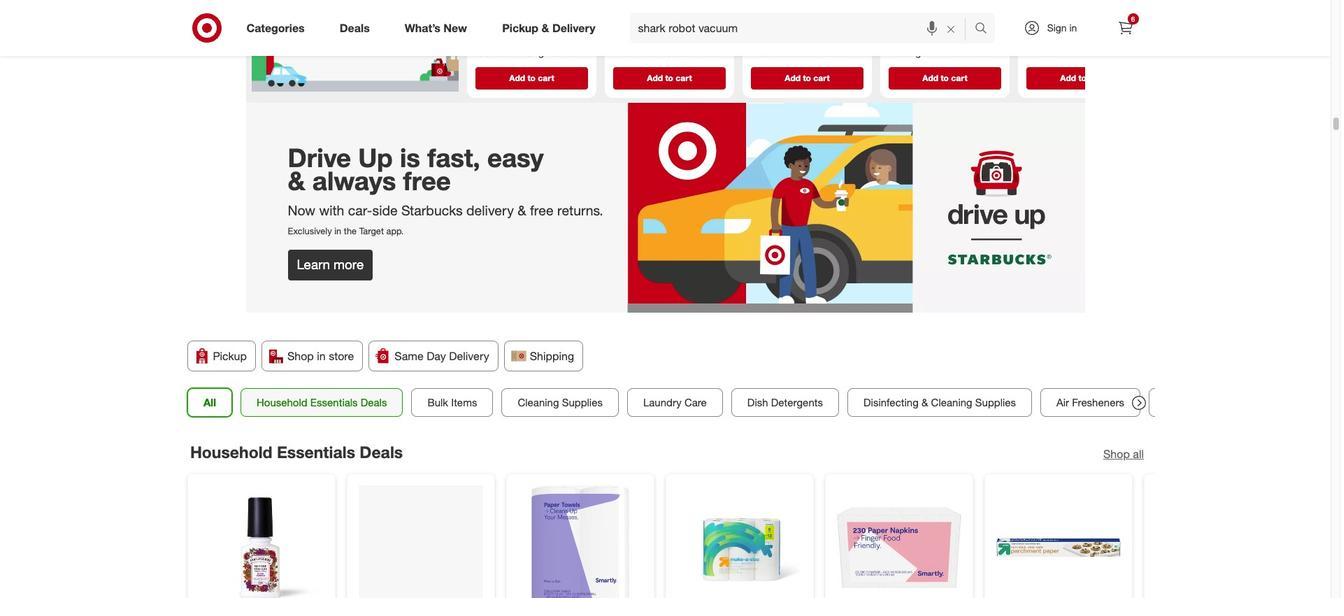Task type: locate. For each thing, give the bounding box(es) containing it.
3 $50 from the left
[[754, 31, 767, 41]]

purchase inside $12.19 $15 target giftcard with $50 home care purchase
[[674, 31, 709, 41]]

0 vertical spatial pickup
[[502, 21, 539, 35]]

1 care from the left
[[518, 31, 534, 41]]

-
[[519, 46, 523, 58], [562, 46, 565, 58], [659, 46, 663, 58], [718, 46, 722, 58], [938, 46, 942, 58], [1029, 46, 1033, 58], [808, 58, 812, 70], [923, 58, 927, 70], [754, 70, 758, 82]]

1 home from the left
[[494, 31, 515, 41]]

target up gain liquid fabric softener - original - 44oz
[[508, 20, 531, 31]]

gain inside gain liquid fabric softener - original - 44oz
[[478, 34, 498, 45]]

household essentials deals down shop in store
[[256, 396, 387, 409]]

giftcard up scented
[[809, 20, 841, 31]]

2 cleaning from the left
[[931, 396, 973, 409]]

purchase for gain liquid laundry detergent - fresh & comfy - 113 fl oz
[[950, 31, 985, 41]]

shop all link
[[1104, 446, 1144, 462]]

0 horizontal spatial fl
[[779, 70, 784, 82]]

cleaning right disinfecting
[[931, 396, 973, 409]]

1 horizontal spatial liquid
[[831, 34, 857, 45]]

& always free
[[288, 165, 451, 197]]

2 vertical spatial in
[[317, 349, 326, 363]]

laundry
[[673, 34, 709, 45], [944, 34, 980, 45], [643, 396, 682, 409]]

4 cart from the left
[[951, 72, 968, 83]]

1 horizontal spatial pickup
[[502, 21, 539, 35]]

add to cart button down ocean
[[613, 66, 726, 89]]

care for suavitel
[[793, 31, 810, 41]]

softeners
[[1092, 34, 1135, 45]]

2 cart from the left
[[676, 72, 692, 83]]

purchase inside $10.39 $15 target giftcard with $50 home care purchase
[[812, 31, 847, 41]]

care for downy
[[655, 31, 672, 41]]

add to cart button down downy fabric softeners - 101oz
[[1027, 66, 1139, 89]]

$15 for $10.39
[[768, 20, 781, 31]]

$15 down $12.19
[[630, 20, 643, 31]]

2 downy from the left
[[1029, 34, 1059, 45]]

1 vertical spatial pickup
[[213, 349, 247, 363]]

home
[[494, 31, 515, 41], [632, 31, 653, 41], [770, 31, 791, 41], [907, 31, 929, 41], [1045, 31, 1067, 41]]

0 horizontal spatial $15 target giftcard with $50 home care purchase
[[478, 20, 583, 41]]

1 horizontal spatial fl
[[949, 58, 954, 70]]

giftcard up fresh
[[947, 20, 979, 31]]

to for original
[[527, 72, 535, 83]]

& up original
[[542, 21, 550, 35]]

purchase right sign in
[[1088, 31, 1122, 41]]

supplies left air
[[975, 396, 1016, 409]]

shop in store
[[287, 349, 354, 363]]

fl down conditioner
[[779, 70, 784, 82]]

1 gain from the left
[[478, 34, 498, 45]]

fl down fresh
[[949, 58, 954, 70]]

home up 44oz
[[494, 31, 515, 41]]

giftcard
[[533, 20, 565, 31], [671, 20, 703, 31], [809, 20, 841, 31], [947, 20, 979, 31], [1085, 20, 1116, 31]]

1 to from the left
[[527, 72, 535, 83]]

$15 inside $15.89 $15 target giftcard with $50 home care purchase
[[906, 20, 919, 31]]

$15 for $12.19
[[630, 20, 643, 31]]

cart down original
[[538, 72, 554, 83]]

care inside $12.19 $15 target giftcard with $50 home care purchase
[[655, 31, 672, 41]]

4 to from the left
[[941, 72, 949, 83]]

add down gain liquid fabric softener - original - 44oz
[[509, 72, 525, 83]]

shop inside button
[[287, 349, 314, 363]]

- inside downy fabric softeners - 101oz
[[1029, 46, 1033, 58]]

downy for additives
[[616, 34, 646, 45]]

care
[[685, 396, 707, 409]]

1 vertical spatial shop
[[1104, 447, 1130, 461]]

household essentials deals
[[256, 396, 387, 409], [190, 442, 403, 462]]

1 add to cart from the left
[[509, 72, 554, 83]]

0 horizontal spatial shop
[[287, 349, 314, 363]]

4 add from the left
[[923, 72, 939, 83]]

bulk
[[427, 396, 448, 409]]

giftcard inside $15.89 $15 target giftcard with $50 home care purchase
[[947, 20, 979, 31]]

purchase up "and"
[[812, 31, 847, 41]]

0 vertical spatial essentials
[[310, 396, 358, 409]]

$15 down $13.99
[[1043, 20, 1057, 31]]

add down downy light laundry additives - ocean mist - 12.2oz
[[647, 72, 663, 83]]

more
[[334, 257, 364, 272]]

softener down scented
[[784, 46, 821, 58]]

cart down downy fabric softeners - 101oz
[[1089, 72, 1105, 83]]

giftcard up original
[[533, 20, 565, 31]]

care right the sign
[[1069, 31, 1085, 41]]

2 horizontal spatial liquid
[[915, 34, 942, 45]]

5 cart from the left
[[1089, 72, 1105, 83]]

3 add from the left
[[785, 72, 801, 83]]

cart for and
[[813, 72, 830, 83]]

5 $15 from the left
[[1043, 20, 1057, 31]]

0 horizontal spatial delivery
[[449, 349, 490, 363]]

- right the mist
[[718, 46, 722, 58]]

3 add to cart from the left
[[785, 72, 830, 83]]

target inside $15.89 $15 target giftcard with $50 home care purchase
[[921, 20, 944, 31]]

shop
[[287, 349, 314, 363], [1104, 447, 1130, 461]]

4 care from the left
[[931, 31, 947, 41]]

0 horizontal spatial oz
[[787, 70, 797, 82]]

giftcard up ocean
[[671, 20, 703, 31]]

1 vertical spatial household essentials deals
[[190, 442, 403, 462]]

1 add from the left
[[509, 72, 525, 83]]

giftcard for $12.19
[[671, 20, 703, 31]]

& inside "disinfecting & cleaning supplies" button
[[922, 396, 928, 409]]

add
[[509, 72, 525, 83], [647, 72, 663, 83], [785, 72, 801, 83], [923, 72, 939, 83], [1060, 72, 1076, 83]]

cart down ocean
[[676, 72, 692, 83]]

care up original
[[518, 31, 534, 41]]

laundry inside gain liquid laundry detergent - fresh & comfy - 113 fl oz
[[944, 34, 980, 45]]

0 horizontal spatial liquid
[[501, 34, 528, 45]]

$15 down $15.89
[[906, 20, 919, 31]]

shop for shop all
[[1104, 447, 1130, 461]]

care
[[518, 31, 534, 41], [655, 31, 672, 41], [793, 31, 810, 41], [931, 31, 947, 41], [1069, 31, 1085, 41]]

1 cart from the left
[[538, 72, 554, 83]]

1 $15 target giftcard with $50 home care purchase from the left
[[478, 20, 583, 41]]

to down downy light laundry additives - ocean mist - 12.2oz
[[665, 72, 673, 83]]

search button
[[969, 13, 1002, 46]]

1 $50 from the left
[[478, 31, 492, 41]]

up
[[358, 142, 393, 174]]

giftcard for $10.39
[[809, 20, 841, 31]]

target
[[508, 20, 531, 31], [646, 20, 669, 31], [784, 20, 807, 31], [921, 20, 944, 31], [1059, 20, 1082, 31], [359, 225, 384, 236]]

liquid inside suavitel scented liquid fabric softener and conditioner - lavender - 105 fl oz
[[831, 34, 857, 45]]

in inside now with car-side starbucks delivery & free returns. exclusively in the target app.
[[335, 225, 342, 236]]

pickup
[[502, 21, 539, 35], [213, 349, 247, 363]]

to down conditioner
[[803, 72, 811, 83]]

1 vertical spatial deals
[[360, 396, 387, 409]]

free left returns.
[[530, 202, 554, 219]]

2 horizontal spatial in
[[1070, 22, 1078, 34]]

3 care from the left
[[793, 31, 810, 41]]

shop left store
[[287, 349, 314, 363]]

1 vertical spatial in
[[335, 225, 342, 236]]

$15 up gain liquid fabric softener - original - 44oz
[[492, 20, 506, 31]]

1 horizontal spatial softener
[[784, 46, 821, 58]]

0 vertical spatial household
[[256, 396, 307, 409]]

1 downy from the left
[[616, 34, 646, 45]]

fabric up original
[[531, 34, 558, 45]]

2 softener from the left
[[784, 46, 821, 58]]

0 horizontal spatial in
[[317, 349, 326, 363]]

0 horizontal spatial supplies
[[562, 396, 603, 409]]

gain for gain liquid fabric softener - original - 44oz
[[478, 34, 498, 45]]

giftcard up softeners
[[1085, 20, 1116, 31]]

2oz toilet spray blush florals - poo-pourri image
[[199, 485, 324, 598], [199, 485, 324, 598]]

cleaning down shipping button
[[518, 396, 559, 409]]

$50 inside $15.89 $15 target giftcard with $50 home care purchase
[[892, 31, 905, 41]]

0 horizontal spatial pickup
[[213, 349, 247, 363]]

1 horizontal spatial in
[[335, 225, 342, 236]]

to down 113
[[941, 72, 949, 83]]

household essentials deals down household essentials deals button
[[190, 442, 403, 462]]

in left store
[[317, 349, 326, 363]]

laundry up fresh
[[944, 34, 980, 45]]

shop all
[[1104, 447, 1144, 461]]

0 vertical spatial in
[[1070, 22, 1078, 34]]

to for ocean
[[665, 72, 673, 83]]

deals inside button
[[360, 396, 387, 409]]

giftcard for $15.89
[[947, 20, 979, 31]]

1 supplies from the left
[[562, 396, 603, 409]]

detergent
[[892, 46, 935, 58]]

1 horizontal spatial fabric
[[754, 46, 781, 58]]

fabric down sign in
[[1062, 34, 1089, 45]]

make-a-size paper towels - up & up™ image
[[678, 485, 802, 598], [678, 485, 802, 598]]

2 to from the left
[[665, 72, 673, 83]]

same
[[395, 349, 424, 363]]

target right the
[[359, 225, 384, 236]]

target inside now with car-side starbucks delivery & free returns. exclusively in the target app.
[[359, 225, 384, 236]]

in left the
[[335, 225, 342, 236]]

5 home from the left
[[1045, 31, 1067, 41]]

5 giftcard from the left
[[1085, 20, 1116, 31]]

pickup inside button
[[213, 349, 247, 363]]

3 giftcard from the left
[[809, 20, 841, 31]]

& right disinfecting
[[922, 396, 928, 409]]

liquid up detergent on the top
[[915, 34, 942, 45]]

cart down lavender
[[813, 72, 830, 83]]

drive
[[288, 142, 351, 174]]

home up the 101oz
[[1045, 31, 1067, 41]]

2 care from the left
[[655, 31, 672, 41]]

1 cleaning from the left
[[518, 396, 559, 409]]

1 horizontal spatial free
[[530, 202, 554, 219]]

oz inside suavitel scented liquid fabric softener and conditioner - lavender - 105 fl oz
[[787, 70, 797, 82]]

$50 for gain liquid laundry detergent - fresh & comfy - 113 fl oz
[[892, 31, 905, 41]]

carousel region
[[246, 0, 1148, 103]]

care inside $15.89 $15 target giftcard with $50 home care purchase
[[931, 31, 947, 41]]

gain up detergent on the top
[[892, 34, 912, 45]]

supplies inside "disinfecting & cleaning supplies" button
[[975, 396, 1016, 409]]

home inside $12.19 $15 target giftcard with $50 home care purchase
[[632, 31, 653, 41]]

cart for original
[[538, 72, 554, 83]]

in right the sign
[[1070, 22, 1078, 34]]

liquid up original
[[501, 34, 528, 45]]

fabric
[[531, 34, 558, 45], [1062, 34, 1089, 45], [754, 46, 781, 58]]

pickup for pickup & delivery
[[502, 21, 539, 35]]

drive up is fast, easy
[[288, 142, 544, 174]]

softener inside gain liquid fabric softener - original - 44oz
[[478, 46, 516, 58]]

essentials down store
[[310, 396, 358, 409]]

target inside $12.19 $15 target giftcard with $50 home care purchase
[[646, 20, 669, 31]]

3 to from the left
[[803, 72, 811, 83]]

home up detergent on the top
[[907, 31, 929, 41]]

the
[[344, 225, 357, 236]]

1 horizontal spatial cleaning
[[931, 396, 973, 409]]

downy inside downy fabric softeners - 101oz
[[1029, 34, 1059, 45]]

0 vertical spatial shop
[[287, 349, 314, 363]]

gain inside gain liquid laundry detergent - fresh & comfy - 113 fl oz
[[892, 34, 912, 45]]

to down gain liquid fabric softener - original - 44oz
[[527, 72, 535, 83]]

laundry left care
[[643, 396, 682, 409]]

0 horizontal spatial free
[[403, 165, 451, 197]]

comfy
[[892, 58, 921, 70]]

$50 up the 101oz
[[1029, 31, 1043, 41]]

target up gain liquid laundry detergent - fresh & comfy - 113 fl oz
[[921, 20, 944, 31]]

3 liquid from the left
[[915, 34, 942, 45]]

1 horizontal spatial downy
[[1029, 34, 1059, 45]]

$15 target giftcard with $50 home care purchase
[[478, 20, 583, 41], [1029, 20, 1134, 41]]

1 horizontal spatial shop
[[1104, 447, 1130, 461]]

delivery inside button
[[449, 349, 490, 363]]

1 horizontal spatial supplies
[[975, 396, 1016, 409]]

& inside now with car-side starbucks delivery & free returns. exclusively in the target app.
[[518, 202, 526, 219]]

3 cart from the left
[[813, 72, 830, 83]]

add to cart down 113
[[923, 72, 968, 83]]

1 vertical spatial free
[[530, 202, 554, 219]]

care up ocean
[[655, 31, 672, 41]]

3 add to cart button from the left
[[751, 66, 864, 89]]

care right suavitel
[[793, 31, 810, 41]]

liquid inside gain liquid laundry detergent - fresh & comfy - 113 fl oz
[[915, 34, 942, 45]]

to for and
[[803, 72, 811, 83]]

2 add to cart from the left
[[647, 72, 692, 83]]

softener up 44oz
[[478, 46, 516, 58]]

add to cart button
[[475, 66, 588, 89], [613, 66, 726, 89], [751, 66, 864, 89], [889, 66, 1001, 89], [1027, 66, 1139, 89]]

2 giftcard from the left
[[671, 20, 703, 31]]

- left the 101oz
[[1029, 46, 1033, 58]]

$15 down $10.39
[[768, 20, 781, 31]]

$50 down $10.39
[[754, 31, 767, 41]]

liquid
[[501, 34, 528, 45], [831, 34, 857, 45], [915, 34, 942, 45]]

mist
[[697, 46, 716, 58]]

0 horizontal spatial cleaning
[[518, 396, 559, 409]]

purchase up fresh
[[950, 31, 985, 41]]

4 add to cart from the left
[[923, 72, 968, 83]]

target up "light"
[[646, 20, 669, 31]]

0 horizontal spatial gain
[[478, 34, 498, 45]]

cleaning
[[518, 396, 559, 409], [931, 396, 973, 409]]

delivery
[[467, 202, 514, 219]]

$50 inside $10.39 $15 target giftcard with $50 home care purchase
[[754, 31, 767, 41]]

1 purchase from the left
[[536, 31, 571, 41]]

& right fresh
[[971, 46, 978, 58]]

5 $50 from the left
[[1029, 31, 1043, 41]]

$50 up detergent on the top
[[892, 31, 905, 41]]

free
[[403, 165, 451, 197], [530, 202, 554, 219]]

- down scented
[[808, 58, 812, 70]]

shop left all on the bottom of page
[[1104, 447, 1130, 461]]

free up starbucks
[[403, 165, 451, 197]]

1 horizontal spatial delivery
[[553, 21, 596, 35]]

4 giftcard from the left
[[947, 20, 979, 31]]

air fresheners
[[1057, 396, 1125, 409]]

$50 up 44oz
[[478, 31, 492, 41]]

giftcard inside $10.39 $15 target giftcard with $50 home care purchase
[[809, 20, 841, 31]]

2 purchase from the left
[[674, 31, 709, 41]]

downy inside downy light laundry additives - ocean mist - 12.2oz
[[616, 34, 646, 45]]

original
[[525, 46, 559, 58]]

4 add to cart button from the left
[[889, 66, 1001, 89]]

2 $50 from the left
[[616, 31, 629, 41]]

0 vertical spatial delivery
[[553, 21, 596, 35]]

2 liquid from the left
[[831, 34, 857, 45]]

supplies inside cleaning supplies button
[[562, 396, 603, 409]]

add to cart button for and
[[751, 66, 864, 89]]

drive up starbucks image
[[246, 103, 1085, 313]]

giftcard inside $12.19 $15 target giftcard with $50 home care purchase
[[671, 20, 703, 31]]

downy up the 101oz
[[1029, 34, 1059, 45]]

delivery inside "link"
[[553, 21, 596, 35]]

add down conditioner
[[785, 72, 801, 83]]

&
[[542, 21, 550, 35], [971, 46, 978, 58], [288, 165, 305, 197], [518, 202, 526, 219], [922, 396, 928, 409]]

$50 inside $12.19 $15 target giftcard with $50 home care purchase
[[616, 31, 629, 41]]

pickup up original
[[502, 21, 539, 35]]

home for gain liquid laundry detergent - fresh & comfy - 113 fl oz
[[907, 31, 929, 41]]

household inside button
[[256, 396, 307, 409]]

$15
[[492, 20, 506, 31], [630, 20, 643, 31], [768, 20, 781, 31], [906, 20, 919, 31], [1043, 20, 1057, 31]]

$15 inside $12.19 $15 target giftcard with $50 home care purchase
[[630, 20, 643, 31]]

liquid inside gain liquid fabric softener - original - 44oz
[[501, 34, 528, 45]]

2 supplies from the left
[[975, 396, 1016, 409]]

household essentials deals inside household essentials deals button
[[256, 396, 387, 409]]

softener
[[478, 46, 516, 58], [784, 46, 821, 58]]

$15 inside $10.39 $15 target giftcard with $50 home care purchase
[[768, 20, 781, 31]]

cleaning inside cleaning supplies button
[[518, 396, 559, 409]]

5 purchase from the left
[[1088, 31, 1122, 41]]

in inside button
[[317, 349, 326, 363]]

3 purchase from the left
[[812, 31, 847, 41]]

care up fresh
[[931, 31, 947, 41]]

1 vertical spatial essentials
[[277, 442, 355, 462]]

1 horizontal spatial gain
[[892, 34, 912, 45]]

2 gain from the left
[[892, 34, 912, 45]]

4 $15 from the left
[[906, 20, 919, 31]]

purchase inside $15.89 $15 target giftcard with $50 home care purchase
[[950, 31, 985, 41]]

add for original
[[509, 72, 525, 83]]

categories
[[247, 21, 305, 35]]

disinfecting
[[864, 396, 919, 409]]

laundry inside downy light laundry additives - ocean mist - 12.2oz
[[673, 34, 709, 45]]

5 add to cart button from the left
[[1027, 66, 1139, 89]]

downy
[[616, 34, 646, 45], [1029, 34, 1059, 45]]

4 home from the left
[[907, 31, 929, 41]]

add to cart for and
[[785, 72, 830, 83]]

0 vertical spatial household essentials deals
[[256, 396, 387, 409]]

liquid up "and"
[[831, 34, 857, 45]]

essentials
[[310, 396, 358, 409], [277, 442, 355, 462]]

oz down fresh
[[957, 58, 967, 70]]

to
[[527, 72, 535, 83], [665, 72, 673, 83], [803, 72, 811, 83], [941, 72, 949, 83], [1079, 72, 1087, 83]]

laundry up ocean
[[673, 34, 709, 45]]

purchase up original
[[536, 31, 571, 41]]

household down shop in store button
[[256, 396, 307, 409]]

0 horizontal spatial softener
[[478, 46, 516, 58]]

pickup inside "link"
[[502, 21, 539, 35]]

3 home from the left
[[770, 31, 791, 41]]

1 softener from the left
[[478, 46, 516, 58]]

pickup up all button
[[213, 349, 247, 363]]

$13.99
[[1029, 7, 1059, 19]]

0 horizontal spatial fabric
[[531, 34, 558, 45]]

essentials down household essentials deals button
[[277, 442, 355, 462]]

home inside $15.89 $15 target giftcard with $50 home care purchase
[[907, 31, 929, 41]]

$50 up additives
[[616, 31, 629, 41]]

1 horizontal spatial $15 target giftcard with $50 home care purchase
[[1029, 20, 1134, 41]]

parchment paper roll - 50 sq ft - up & up™ image
[[997, 485, 1121, 598], [997, 485, 1121, 598]]

deals link
[[328, 13, 387, 43]]

add to cart for ocean
[[647, 72, 692, 83]]

now with car-side starbucks delivery & free returns. exclusively in the target app.
[[288, 202, 604, 236]]

2 home from the left
[[632, 31, 653, 41]]

store
[[329, 349, 354, 363]]

same day delivery button
[[369, 341, 499, 372]]

2 add from the left
[[647, 72, 663, 83]]

1 add to cart button from the left
[[475, 66, 588, 89]]

home down $10.39
[[770, 31, 791, 41]]

2 add to cart button from the left
[[613, 66, 726, 89]]

in
[[1070, 22, 1078, 34], [335, 225, 342, 236], [317, 349, 326, 363]]

add to cart button down fresh
[[889, 66, 1001, 89]]

4 purchase from the left
[[950, 31, 985, 41]]

2 $15 from the left
[[630, 20, 643, 31]]

cart down fresh
[[951, 72, 968, 83]]

household down all button
[[190, 442, 272, 462]]

disposable paper napkins - 230ct - smartly™ image
[[837, 485, 962, 598], [837, 485, 962, 598]]

make-a-size paper towels - smartly™ image
[[518, 485, 643, 598], [518, 485, 643, 598]]

add to cart button for ocean
[[613, 66, 726, 89]]

add down the 101oz
[[1060, 72, 1076, 83]]

1 liquid from the left
[[501, 34, 528, 45]]

3 $15 from the left
[[768, 20, 781, 31]]

1 horizontal spatial oz
[[957, 58, 967, 70]]

target up scented
[[784, 20, 807, 31]]

1 vertical spatial delivery
[[449, 349, 490, 363]]

0 horizontal spatial downy
[[616, 34, 646, 45]]

care inside $10.39 $15 target giftcard with $50 home care purchase
[[793, 31, 810, 41]]

supplies down shipping
[[562, 396, 603, 409]]

home up additives
[[632, 31, 653, 41]]

gain up 44oz
[[478, 34, 498, 45]]

add to cart down downy light laundry additives - ocean mist - 12.2oz
[[647, 72, 692, 83]]

sign in
[[1048, 22, 1078, 34]]

liquid for softener
[[501, 34, 528, 45]]

with inside now with car-side starbucks delivery & free returns. exclusively in the target app.
[[319, 202, 345, 219]]

home inside $10.39 $15 target giftcard with $50 home care purchase
[[770, 31, 791, 41]]

oz down conditioner
[[787, 70, 797, 82]]

supplies
[[562, 396, 603, 409], [975, 396, 1016, 409]]

2 horizontal spatial fabric
[[1062, 34, 1089, 45]]

4 $50 from the left
[[892, 31, 905, 41]]



Task type: vqa. For each thing, say whether or not it's contained in the screenshot.
'Supplies' inside the Disinfecting & Cleaning Supplies button
yes



Task type: describe. For each thing, give the bounding box(es) containing it.
home for suavitel scented liquid fabric softener and conditioner - lavender - 105 fl oz
[[770, 31, 791, 41]]

cleaning supplies
[[518, 396, 603, 409]]

dish
[[747, 396, 768, 409]]

pickup & delivery link
[[491, 13, 613, 43]]

downy light laundry additives - ocean mist - 12.2oz
[[616, 34, 722, 70]]

44oz
[[478, 58, 499, 70]]

cart for ocean
[[676, 72, 692, 83]]

returns.
[[558, 202, 604, 219]]

pickup button
[[187, 341, 256, 372]]

what's new link
[[393, 13, 485, 43]]

gain liquid laundry detergent - fresh & comfy - 113 fl oz
[[892, 34, 980, 70]]

sign
[[1048, 22, 1067, 34]]

exclusively
[[288, 225, 332, 236]]

add to cart button for fresh
[[889, 66, 1001, 89]]

dish detergents
[[747, 396, 823, 409]]

$10.39
[[754, 7, 783, 19]]

fast,
[[428, 142, 480, 174]]

shop in store button
[[262, 341, 363, 372]]

easy
[[488, 142, 544, 174]]

$12.19 $15 target giftcard with $50 home care purchase
[[616, 7, 721, 41]]

and
[[824, 46, 841, 58]]

- left 113
[[923, 58, 927, 70]]

6
[[1132, 15, 1136, 23]]

target inside $10.39 $15 target giftcard with $50 home care purchase
[[784, 20, 807, 31]]

$12.19
[[616, 7, 645, 19]]

care for gain
[[931, 31, 947, 41]]

home for downy light laundry additives - ocean mist - 12.2oz
[[632, 31, 653, 41]]

essentials inside button
[[310, 396, 358, 409]]

laundry for fresh
[[944, 34, 980, 45]]

add for ocean
[[647, 72, 663, 83]]

laundry care button
[[627, 388, 723, 417]]

1 vertical spatial household
[[190, 442, 272, 462]]

laundry for ocean
[[673, 34, 709, 45]]

5 add to cart from the left
[[1060, 72, 1105, 83]]

categories link
[[235, 13, 322, 43]]

shop for shop in store
[[287, 349, 314, 363]]

$10.39 $15 target giftcard with $50 home care purchase
[[754, 7, 859, 41]]

gain for gain liquid laundry detergent - fresh & comfy - 113 fl oz
[[892, 34, 912, 45]]

disinfecting & cleaning supplies button
[[848, 388, 1032, 417]]

add to cart button for original
[[475, 66, 588, 89]]

disinfecting & cleaning supplies
[[864, 396, 1016, 409]]

purchase for downy light laundry additives - ocean mist - 12.2oz
[[674, 31, 709, 41]]

fl inside suavitel scented liquid fabric softener and conditioner - lavender - 105 fl oz
[[779, 70, 784, 82]]

softener inside suavitel scented liquid fabric softener and conditioner - lavender - 105 fl oz
[[784, 46, 821, 58]]

What can we help you find? suggestions appear below search field
[[630, 13, 978, 43]]

add to cart for fresh
[[923, 72, 968, 83]]

sign in link
[[1012, 13, 1099, 43]]

what's
[[405, 21, 441, 35]]

same day delivery
[[395, 349, 490, 363]]

5 care from the left
[[1069, 31, 1085, 41]]

$15.89
[[892, 7, 921, 19]]

fresheners
[[1072, 396, 1125, 409]]

bulk items button
[[411, 388, 493, 417]]

with inside $12.19 $15 target giftcard with $50 home care purchase
[[705, 20, 721, 31]]

add for and
[[785, 72, 801, 83]]

all button
[[187, 388, 232, 417]]

shipping
[[530, 349, 574, 363]]

learn
[[297, 257, 330, 272]]

all
[[1133, 447, 1144, 461]]

pickup & delivery
[[502, 21, 596, 35]]

learn more
[[297, 257, 364, 272]]

fabric inside suavitel scented liquid fabric softener and conditioner - lavender - 105 fl oz
[[754, 46, 781, 58]]

101oz
[[1036, 46, 1062, 58]]

113
[[930, 58, 946, 70]]

cleaning supplies button
[[502, 388, 619, 417]]

free inside now with car-side starbucks delivery & free returns. exclusively in the target app.
[[530, 202, 554, 219]]

& inside gain liquid laundry detergent - fresh & comfy - 113 fl oz
[[971, 46, 978, 58]]

suavitel scented liquid fabric softener and conditioner - lavender - 105 fl oz
[[754, 34, 857, 82]]

cart for fresh
[[951, 72, 968, 83]]

in for shop in store
[[317, 349, 326, 363]]

add for fresh
[[923, 72, 939, 83]]

oz inside gain liquid laundry detergent - fresh & comfy - 113 fl oz
[[957, 58, 967, 70]]

$15 for $15.89
[[906, 20, 919, 31]]

purchase for suavitel scented liquid fabric softener and conditioner - lavender - 105 fl oz
[[812, 31, 847, 41]]

- left 105
[[754, 70, 758, 82]]

2 $15 target giftcard with $50 home care purchase from the left
[[1029, 20, 1134, 41]]

shipping button
[[504, 341, 584, 372]]

downy fabric softeners - 101oz
[[1029, 34, 1135, 58]]

fl inside gain liquid laundry detergent - fresh & comfy - 113 fl oz
[[949, 58, 954, 70]]

cleaning inside "disinfecting & cleaning supplies" button
[[931, 396, 973, 409]]

105
[[760, 70, 777, 82]]

& inside pickup & delivery "link"
[[542, 21, 550, 35]]

air
[[1057, 396, 1069, 409]]

1 giftcard from the left
[[533, 20, 565, 31]]

additives
[[616, 46, 656, 58]]

side
[[372, 202, 398, 219]]

items
[[451, 396, 477, 409]]

in for sign in
[[1070, 22, 1078, 34]]

is
[[400, 142, 420, 174]]

new
[[444, 21, 467, 35]]

- down "light"
[[659, 46, 663, 58]]

car-
[[348, 202, 372, 219]]

all
[[203, 396, 216, 409]]

search
[[969, 22, 1002, 36]]

to for fresh
[[941, 72, 949, 83]]

ocean
[[666, 46, 694, 58]]

0 vertical spatial deals
[[340, 21, 370, 35]]

fresh
[[944, 46, 969, 58]]

6 link
[[1111, 13, 1141, 43]]

fabric inside gain liquid fabric softener - original - 44oz
[[531, 34, 558, 45]]

air fresheners button
[[1041, 388, 1141, 417]]

2 vertical spatial deals
[[359, 442, 403, 462]]

fabric inside downy fabric softeners - 101oz
[[1062, 34, 1089, 45]]

laundry care
[[643, 396, 707, 409]]

target up downy fabric softeners - 101oz
[[1059, 20, 1082, 31]]

delivery for pickup & delivery
[[553, 21, 596, 35]]

scented
[[791, 34, 828, 45]]

& up now
[[288, 165, 305, 197]]

app.
[[387, 225, 404, 236]]

dish detergents button
[[731, 388, 839, 417]]

lavender
[[814, 58, 855, 70]]

pickup for pickup
[[213, 349, 247, 363]]

- left original
[[519, 46, 523, 58]]

0 vertical spatial free
[[403, 165, 451, 197]]

bulk items
[[427, 396, 477, 409]]

conditioner
[[754, 58, 805, 70]]

- up 113
[[938, 46, 942, 58]]

12.2oz
[[616, 58, 645, 70]]

gain liquid fabric softener - original - 44oz
[[478, 34, 565, 70]]

- right original
[[562, 46, 565, 58]]

$50 for suavitel scented liquid fabric softener and conditioner - lavender - 105 fl oz
[[754, 31, 767, 41]]

household essentials deals button
[[240, 388, 403, 417]]

downy for -
[[1029, 34, 1059, 45]]

what's new
[[405, 21, 467, 35]]

add to cart for original
[[509, 72, 554, 83]]

starbucks
[[402, 202, 463, 219]]

now
[[288, 202, 316, 219]]

with inside $10.39 $15 target giftcard with $50 home care purchase
[[843, 20, 859, 31]]

$15.89 $15 target giftcard with $50 home care purchase
[[892, 7, 996, 41]]

learn more button
[[288, 250, 373, 280]]

light
[[649, 34, 670, 45]]

detergents
[[771, 396, 823, 409]]

delivery for same day delivery
[[449, 349, 490, 363]]

$50 for downy light laundry additives - ocean mist - 12.2oz
[[616, 31, 629, 41]]

1 $15 from the left
[[492, 20, 506, 31]]

10ml 3pk toilet spray lavender florals citrus - poo-pourri image
[[359, 485, 483, 598]]

day
[[427, 349, 446, 363]]

5 add from the left
[[1060, 72, 1076, 83]]

laundry inside "button"
[[643, 396, 682, 409]]

with inside $15.89 $15 target giftcard with $50 home care purchase
[[981, 20, 996, 31]]

5 to from the left
[[1079, 72, 1087, 83]]

liquid for detergent
[[915, 34, 942, 45]]



